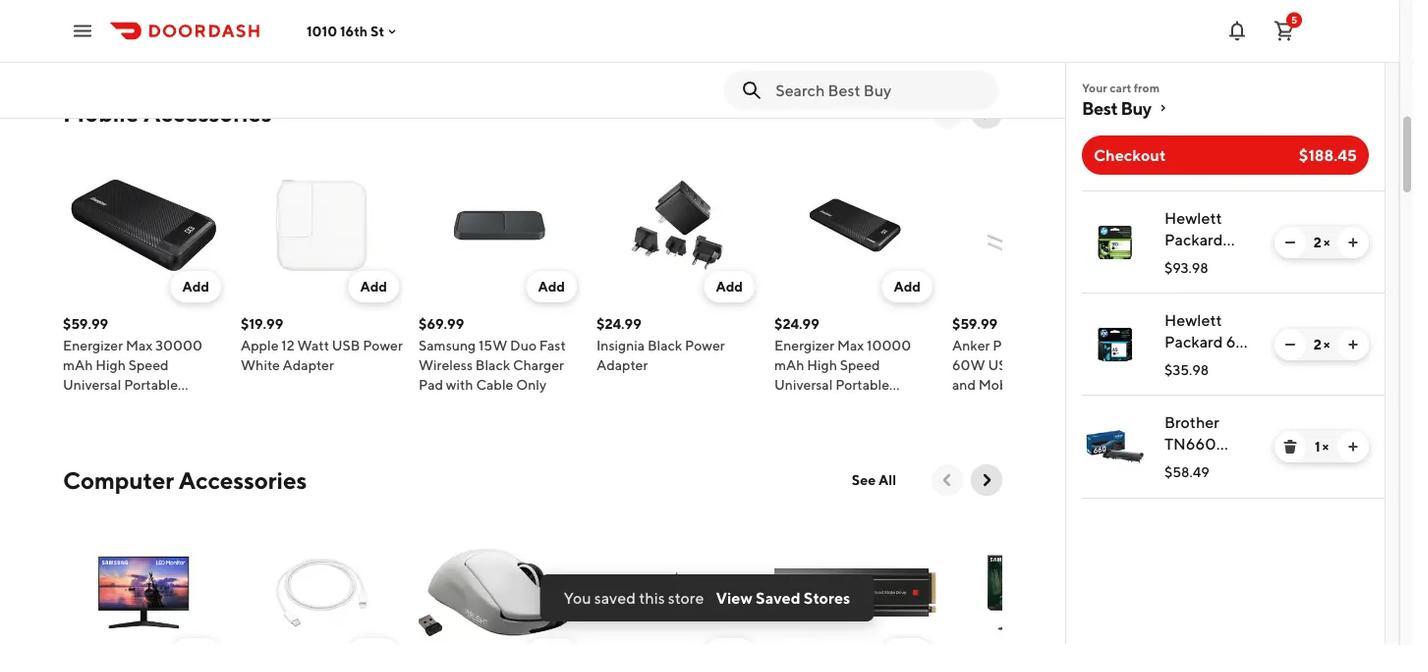 Task type: describe. For each thing, give the bounding box(es) containing it.
samsung ips led fhd, freesync hdmi, vga 24" multi-color monitor image
[[63, 512, 225, 646]]

list containing 2 ×
[[1067, 191, 1385, 499]]

computer
[[63, 467, 174, 495]]

2 × for $35.98
[[1314, 337, 1331, 353]]

macbook
[[1056, 357, 1115, 374]]

insignia black power adapter image
[[597, 145, 759, 307]]

lcd for energizer max 30000 mah high speed universal portable charger black power bank with lcd display
[[128, 416, 156, 433]]

display for energizer max 30000 mah high speed universal portable charger black power bank with lcd display
[[159, 416, 205, 433]]

5
[[1292, 14, 1298, 26]]

see all for computer accessories
[[852, 472, 897, 489]]

power inside $24.99 energizer max 10000 mah high speed universal portable charger black power bank with lcd display
[[866, 397, 906, 413]]

add for $69.99 samsung 15w duo fast wireless black charger pad with cable only
[[538, 279, 565, 295]]

max for 30000
[[126, 338, 153, 354]]

and
[[953, 377, 976, 393]]

mobile inside $59.99 anker powerport pd 60w usb-c for macbook and mobile device 6' white changer with cable
[[979, 377, 1023, 393]]

accessories for mobile accessories
[[144, 99, 272, 127]]

only
[[516, 377, 547, 393]]

this
[[639, 589, 665, 608]]

add for $59.99 energizer max 30000 mah high speed universal portable charger black power bank with lcd display
[[182, 279, 209, 295]]

add one to cart image
[[1346, 439, 1362, 455]]

with inside $59.99 anker powerport pd 60w usb-c for macbook and mobile device 6' white changer with cable
[[1052, 397, 1079, 413]]

black inside $59.99 energizer max 30000 mah high speed universal portable charger black power bank with lcd display
[[117, 397, 152, 413]]

white inside $59.99 anker powerport pd 60w usb-c for macbook and mobile device 6' white changer with cable
[[953, 397, 992, 413]]

watt
[[297, 338, 329, 354]]

c
[[1023, 357, 1033, 374]]

brother tn660 high-yield black toner cartridge image
[[1086, 418, 1145, 477]]

× for $35.98
[[1324, 337, 1331, 353]]

energizer for $24.99
[[775, 338, 835, 354]]

computer accessories link
[[63, 465, 307, 497]]

charger for energizer max 10000 mah high speed universal portable charger black power bank with lcd display
[[775, 397, 826, 413]]

next button of carousel image for computer accessories
[[977, 471, 997, 491]]

logitech pro x superlight lightweight white wireless optical gaming mouse with hero 25k sensor image
[[419, 512, 581, 646]]

$69.99
[[419, 316, 464, 332]]

device
[[1026, 377, 1069, 393]]

2 × for $93.98
[[1314, 234, 1331, 251]]

view saved stores button
[[716, 588, 851, 610]]

duo
[[510, 338, 537, 354]]

hewlett packard high-yield 910xl black ink cartridge image
[[1086, 213, 1145, 272]]

0 in cart. click to edit quantity image for samsung 980 pro heatsink internal ssd pcie gen 4 x4 nvme for ps5 2 tb black data storage image
[[894, 639, 921, 646]]

1010
[[307, 23, 337, 39]]

anker
[[953, 338, 991, 354]]

see for computer accessories
[[852, 472, 876, 489]]

1 ×
[[1315, 439, 1329, 455]]

bank for $59.99 energizer max 30000 mah high speed universal portable charger black power bank with lcd display
[[63, 416, 95, 433]]

$24.99 for $24.99 energizer max 10000 mah high speed universal portable charger black power bank with lcd display
[[775, 316, 820, 332]]

0 in cart. click to edit quantity image for the "samsung ips led fhd, freesync hdmi, vga 24" multi-color monitor" image
[[182, 639, 209, 646]]

energizer max 30000 mah high speed universal portable charger black power bank with lcd display image
[[63, 145, 225, 307]]

high for $24.99
[[808, 357, 838, 374]]

checkout
[[1094, 146, 1167, 165]]

see for mobile accessories
[[852, 105, 876, 121]]

view
[[716, 589, 753, 608]]

previous button of carousel image for mobile accessories
[[938, 103, 958, 123]]

$58.49
[[1165, 465, 1210, 481]]

best
[[1083, 97, 1118, 118]]

power inside $59.99 energizer max 30000 mah high speed universal portable charger black power bank with lcd display
[[154, 397, 194, 413]]

$19.99
[[241, 316, 283, 332]]

display for energizer max 10000 mah high speed universal portable charger black power bank with lcd display
[[871, 416, 917, 433]]

for
[[1036, 357, 1053, 374]]

add for $19.99 apple 12 watt usb power white adapter
[[360, 279, 387, 295]]

adapter inside the $24.99 insignia black power adapter
[[597, 357, 648, 374]]

2 for $93.98
[[1314, 234, 1322, 251]]

apple
[[241, 338, 279, 354]]

best buy
[[1083, 97, 1152, 118]]

samsung
[[419, 338, 476, 354]]

portable for 10000
[[836, 377, 890, 393]]

lcd for energizer max 10000 mah high speed universal portable charger black power bank with lcd display
[[839, 416, 868, 433]]

0 in cart. click to edit quantity image for hyperx alloy core full-size wired membrane black gaming keyboard with rgb lighting image
[[716, 639, 743, 646]]

Search Best Buy search field
[[776, 80, 983, 101]]

you saved this store
[[564, 589, 704, 608]]

$19.99 apple 12 watt usb power white adapter
[[241, 316, 403, 374]]

15w
[[479, 338, 508, 354]]

× for $58.49
[[1323, 439, 1329, 455]]

$59.99 for energizer
[[63, 316, 108, 332]]

see all link for computer accessories
[[840, 465, 908, 497]]

from
[[1134, 81, 1160, 94]]

wireless
[[419, 357, 473, 374]]

adapter inside $19.99 apple 12 watt usb power white adapter
[[283, 357, 334, 374]]

saved
[[756, 589, 801, 608]]

your cart from
[[1083, 81, 1160, 94]]

6'
[[1072, 377, 1082, 393]]

0 in cart. click to edit quantity image for logitech pro x superlight lightweight white wireless optical gaming mouse with hero 25k sensor "image" on the left bottom of the page
[[538, 639, 565, 646]]

st
[[371, 23, 385, 39]]



Task type: vqa. For each thing, say whether or not it's contained in the screenshot.
left Coffee
no



Task type: locate. For each thing, give the bounding box(es) containing it.
$188.45
[[1300, 146, 1358, 165]]

2 for $35.98
[[1314, 337, 1322, 353]]

4 add from the left
[[716, 279, 743, 295]]

$59.99 anker powerport pd 60w usb-c for macbook and mobile device 6' white changer with cable
[[953, 316, 1115, 433]]

fast
[[540, 338, 566, 354]]

max inside $59.99 energizer max 30000 mah high speed universal portable charger black power bank with lcd display
[[126, 338, 153, 354]]

black inside the $24.99 insignia black power adapter
[[648, 338, 683, 354]]

1 mah from the left
[[63, 357, 93, 374]]

1 vertical spatial all
[[879, 472, 897, 489]]

remove one from cart image
[[1283, 235, 1299, 251], [1283, 337, 1299, 353]]

2 all from the top
[[879, 472, 897, 489]]

1 vertical spatial remove one from cart image
[[1283, 337, 1299, 353]]

2 speed from the left
[[840, 357, 881, 374]]

1 add from the left
[[182, 279, 209, 295]]

mah
[[63, 357, 93, 374], [775, 357, 805, 374]]

1 0 in cart. click to edit quantity image from the left
[[182, 639, 209, 646]]

next button of carousel image for mobile accessories
[[977, 103, 997, 123]]

add up $19.99 apple 12 watt usb power white adapter
[[360, 279, 387, 295]]

0 horizontal spatial lcd
[[128, 416, 156, 433]]

speed for 30000
[[129, 357, 169, 374]]

1 see all from the top
[[852, 105, 897, 121]]

1 horizontal spatial charger
[[513, 357, 564, 374]]

remove one from cart image for $35.98
[[1283, 337, 1299, 353]]

previous button of carousel image down and
[[938, 471, 958, 491]]

white inside $19.99 apple 12 watt usb power white adapter
[[241, 357, 280, 374]]

cable inside $59.99 anker powerport pd 60w usb-c for macbook and mobile device 6' white changer with cable
[[953, 416, 990, 433]]

mobile accessories link
[[63, 97, 272, 129]]

$24.99 inside $24.99 energizer max 10000 mah high speed universal portable charger black power bank with lcd display
[[775, 316, 820, 332]]

power down 30000
[[154, 397, 194, 413]]

mah for energizer max 10000 mah high speed universal portable charger black power bank with lcd display
[[775, 357, 805, 374]]

0 vertical spatial see all
[[852, 105, 897, 121]]

previous button of carousel image down search best buy search box
[[938, 103, 958, 123]]

1 vertical spatial add one to cart image
[[1346, 337, 1362, 353]]

1 vertical spatial cable
[[953, 416, 990, 433]]

add for $24.99 insignia black power adapter
[[716, 279, 743, 295]]

$69.99 samsung 15w duo fast wireless black charger pad with cable only
[[419, 316, 566, 393]]

universal inside $59.99 energizer max 30000 mah high speed universal portable charger black power bank with lcd display
[[63, 377, 121, 393]]

with inside $59.99 energizer max 30000 mah high speed universal portable charger black power bank with lcd display
[[98, 416, 125, 433]]

adapter down the "insignia" at the bottom left of page
[[597, 357, 648, 374]]

cable left only
[[476, 377, 514, 393]]

$24.99 insignia black power adapter
[[597, 316, 725, 374]]

10000
[[867, 338, 912, 354]]

1 remove one from cart image from the top
[[1283, 235, 1299, 251]]

2 bank from the left
[[775, 416, 807, 433]]

adapter
[[283, 357, 334, 374], [597, 357, 648, 374]]

remove item from cart image
[[1283, 439, 1299, 455]]

2 ×
[[1314, 234, 1331, 251], [1314, 337, 1331, 353]]

see all link for mobile accessories
[[840, 97, 908, 129]]

1 see from the top
[[852, 105, 876, 121]]

cable down and
[[953, 416, 990, 433]]

saved
[[595, 589, 636, 608]]

power inside $19.99 apple 12 watt usb power white adapter
[[363, 338, 403, 354]]

your
[[1083, 81, 1108, 94]]

previous button of carousel image for computer accessories
[[938, 471, 958, 491]]

1 horizontal spatial portable
[[836, 377, 890, 393]]

accessories
[[144, 99, 272, 127], [179, 467, 307, 495]]

1 see all link from the top
[[840, 97, 908, 129]]

2 max from the left
[[838, 338, 865, 354]]

add
[[182, 279, 209, 295], [360, 279, 387, 295], [538, 279, 565, 295], [716, 279, 743, 295], [894, 279, 921, 295]]

charger inside $69.99 samsung 15w duo fast wireless black charger pad with cable only
[[513, 357, 564, 374]]

hewlett packard 65 standard capacity black ink cartridge image
[[1086, 316, 1145, 375]]

notification bell image
[[1226, 19, 1250, 43]]

0 vertical spatial add one to cart image
[[1346, 235, 1362, 251]]

0 horizontal spatial display
[[159, 416, 205, 433]]

black inside $69.99 samsung 15w duo fast wireless black charger pad with cable only
[[476, 357, 510, 374]]

power right the "insignia" at the bottom left of page
[[685, 338, 725, 354]]

$93.98
[[1165, 260, 1209, 276]]

mah inside $24.99 energizer max 10000 mah high speed universal portable charger black power bank with lcd display
[[775, 357, 805, 374]]

1 $59.99 from the left
[[63, 316, 108, 332]]

energizer max 10000 mah high speed universal portable charger black power bank with lcd display image
[[775, 145, 937, 307]]

1 horizontal spatial universal
[[775, 377, 833, 393]]

energizer inside $59.99 energizer max 30000 mah high speed universal portable charger black power bank with lcd display
[[63, 338, 123, 354]]

1 horizontal spatial adapter
[[597, 357, 648, 374]]

universal for $59.99
[[63, 377, 121, 393]]

portable
[[124, 377, 178, 393], [836, 377, 890, 393]]

speed down 30000
[[129, 357, 169, 374]]

1 vertical spatial previous button of carousel image
[[938, 471, 958, 491]]

3 add from the left
[[538, 279, 565, 295]]

2 energizer from the left
[[775, 338, 835, 354]]

0 horizontal spatial universal
[[63, 377, 121, 393]]

max left 30000
[[126, 338, 153, 354]]

0 horizontal spatial cable
[[476, 377, 514, 393]]

0 vertical spatial 2
[[1314, 234, 1322, 251]]

pd
[[1063, 338, 1083, 354]]

1 horizontal spatial high
[[808, 357, 838, 374]]

mah for energizer max 30000 mah high speed universal portable charger black power bank with lcd display
[[63, 357, 93, 374]]

$24.99 for $24.99 insignia black power adapter
[[597, 316, 642, 332]]

2 display from the left
[[871, 416, 917, 433]]

previous button of carousel image
[[938, 103, 958, 123], [938, 471, 958, 491]]

1 2 × from the top
[[1314, 234, 1331, 251]]

1 display from the left
[[159, 416, 205, 433]]

1 lcd from the left
[[128, 416, 156, 433]]

1 vertical spatial see all
[[852, 472, 897, 489]]

see all
[[852, 105, 897, 121], [852, 472, 897, 489]]

1 vertical spatial mobile
[[979, 377, 1023, 393]]

usb
[[332, 338, 360, 354]]

max left 10000
[[838, 338, 865, 354]]

1 vertical spatial see all link
[[840, 465, 908, 497]]

max for 10000
[[838, 338, 865, 354]]

lcd inside $24.99 energizer max 10000 mah high speed universal portable charger black power bank with lcd display
[[839, 416, 868, 433]]

see all for mobile accessories
[[852, 105, 897, 121]]

lcd
[[128, 416, 156, 433], [839, 416, 868, 433]]

1 previous button of carousel image from the top
[[938, 103, 958, 123]]

$59.99
[[63, 316, 108, 332], [953, 316, 998, 332]]

mobile down open menu image
[[63, 99, 139, 127]]

store
[[668, 589, 704, 608]]

bank inside $59.99 energizer max 30000 mah high speed universal portable charger black power bank with lcd display
[[63, 416, 95, 433]]

display down 10000
[[871, 416, 917, 433]]

0 horizontal spatial white
[[241, 357, 280, 374]]

2 2 × from the top
[[1314, 337, 1331, 353]]

mobile
[[63, 99, 139, 127], [979, 377, 1023, 393]]

display
[[159, 416, 205, 433], [871, 416, 917, 433]]

universal
[[63, 377, 121, 393], [775, 377, 833, 393]]

1 horizontal spatial $24.99
[[775, 316, 820, 332]]

with
[[446, 377, 473, 393], [1052, 397, 1079, 413], [98, 416, 125, 433], [809, 416, 837, 433]]

black inside $24.99 energizer max 10000 mah high speed universal portable charger black power bank with lcd display
[[829, 397, 863, 413]]

$24.99 energizer max 10000 mah high speed universal portable charger black power bank with lcd display
[[775, 316, 917, 433]]

0 horizontal spatial $59.99
[[63, 316, 108, 332]]

portable inside $24.99 energizer max 10000 mah high speed universal portable charger black power bank with lcd display
[[836, 377, 890, 393]]

2 vertical spatial ×
[[1323, 439, 1329, 455]]

0 vertical spatial mobile
[[63, 99, 139, 127]]

0 horizontal spatial high
[[96, 357, 126, 374]]

0 vertical spatial all
[[879, 105, 897, 121]]

high inside $59.99 energizer max 30000 mah high speed universal portable charger black power bank with lcd display
[[96, 357, 126, 374]]

bank inside $24.99 energizer max 10000 mah high speed universal portable charger black power bank with lcd display
[[775, 416, 807, 433]]

mobile inside mobile accessories link
[[63, 99, 139, 127]]

charger inside $59.99 energizer max 30000 mah high speed universal portable charger black power bank with lcd display
[[63, 397, 114, 413]]

best buy link
[[1083, 96, 1370, 120]]

display inside $59.99 energizer max 30000 mah high speed universal portable charger black power bank with lcd display
[[159, 416, 205, 433]]

5 add from the left
[[894, 279, 921, 295]]

0 horizontal spatial mah
[[63, 357, 93, 374]]

with inside $24.99 energizer max 10000 mah high speed universal portable charger black power bank with lcd display
[[809, 416, 837, 433]]

add one to cart image
[[1346, 235, 1362, 251], [1346, 337, 1362, 353]]

2 mah from the left
[[775, 357, 805, 374]]

2 remove one from cart image from the top
[[1283, 337, 1299, 353]]

2 portable from the left
[[836, 377, 890, 393]]

adapter down watt
[[283, 357, 334, 374]]

1 vertical spatial ×
[[1324, 337, 1331, 353]]

see
[[852, 105, 876, 121], [852, 472, 876, 489]]

add button
[[171, 271, 221, 303], [171, 271, 221, 303], [348, 271, 399, 303], [348, 271, 399, 303], [526, 271, 577, 303], [526, 271, 577, 303], [704, 271, 755, 303], [704, 271, 755, 303], [882, 271, 933, 303], [882, 271, 933, 303]]

high inside $24.99 energizer max 10000 mah high speed universal portable charger black power bank with lcd display
[[808, 357, 838, 374]]

4 0 in cart. click to edit quantity image from the left
[[894, 639, 921, 646]]

0 vertical spatial ×
[[1324, 234, 1331, 251]]

cable
[[476, 377, 514, 393], [953, 416, 990, 433]]

powerport
[[993, 338, 1060, 354]]

mobile down usb-
[[979, 377, 1023, 393]]

$59.99 energizer max 30000 mah high speed universal portable charger black power bank with lcd display
[[63, 316, 205, 433]]

1 all from the top
[[879, 105, 897, 121]]

0 horizontal spatial charger
[[63, 397, 114, 413]]

high
[[96, 357, 126, 374], [808, 357, 838, 374]]

0 horizontal spatial portable
[[124, 377, 178, 393]]

usb-
[[989, 357, 1023, 374]]

1 next button of carousel image from the top
[[977, 103, 997, 123]]

universal for $24.99
[[775, 377, 833, 393]]

0 horizontal spatial speed
[[129, 357, 169, 374]]

with inside $69.99 samsung 15w duo fast wireless black charger pad with cable only
[[446, 377, 473, 393]]

white
[[241, 357, 280, 374], [953, 397, 992, 413]]

changer
[[995, 397, 1049, 413]]

1
[[1315, 439, 1321, 455]]

portable inside $59.99 energizer max 30000 mah high speed universal portable charger black power bank with lcd display
[[124, 377, 178, 393]]

remove one from cart image for $93.98
[[1283, 235, 1299, 251]]

×
[[1324, 234, 1331, 251], [1324, 337, 1331, 353], [1323, 439, 1329, 455]]

lcd inside $59.99 energizer max 30000 mah high speed universal portable charger black power bank with lcd display
[[128, 416, 156, 433]]

2 universal from the left
[[775, 377, 833, 393]]

1 horizontal spatial $59.99
[[953, 316, 998, 332]]

× for $93.98
[[1324, 234, 1331, 251]]

1 horizontal spatial mobile
[[979, 377, 1023, 393]]

apple usb type c-to-lightning 3.3' white charging cable image
[[241, 512, 403, 646]]

1 horizontal spatial energizer
[[775, 338, 835, 354]]

1 horizontal spatial mah
[[775, 357, 805, 374]]

0 vertical spatial cable
[[476, 377, 514, 393]]

speed inside $59.99 energizer max 30000 mah high speed universal portable charger black power bank with lcd display
[[129, 357, 169, 374]]

1 energizer from the left
[[63, 338, 123, 354]]

mobile accessories
[[63, 99, 272, 127]]

view saved stores
[[716, 589, 851, 608]]

1 vertical spatial see
[[852, 472, 876, 489]]

1 horizontal spatial display
[[871, 416, 917, 433]]

0 horizontal spatial max
[[126, 338, 153, 354]]

2 $24.99 from the left
[[775, 316, 820, 332]]

charger for energizer max 30000 mah high speed universal portable charger black power bank with lcd display
[[63, 397, 114, 413]]

2 add one to cart image from the top
[[1346, 337, 1362, 353]]

computer accessories
[[63, 467, 307, 495]]

0 vertical spatial remove one from cart image
[[1283, 235, 1299, 251]]

0 in cart. click to edit quantity image
[[360, 639, 387, 646]]

2 0 in cart. click to edit quantity image from the left
[[538, 639, 565, 646]]

add up fast
[[538, 279, 565, 295]]

1 vertical spatial white
[[953, 397, 992, 413]]

1 horizontal spatial white
[[953, 397, 992, 413]]

energizer
[[63, 338, 123, 354], [775, 338, 835, 354]]

$59.99 inside $59.99 anker powerport pd 60w usb-c for macbook and mobile device 6' white changer with cable
[[953, 316, 998, 332]]

1 adapter from the left
[[283, 357, 334, 374]]

add one to cart image for $35.98
[[1346, 337, 1362, 353]]

2 $59.99 from the left
[[953, 316, 998, 332]]

power down 10000
[[866, 397, 906, 413]]

0 vertical spatial see all link
[[840, 97, 908, 129]]

0 vertical spatial white
[[241, 357, 280, 374]]

accessories for computer accessories
[[179, 467, 307, 495]]

all for computer accessories
[[879, 472, 897, 489]]

buy
[[1121, 97, 1152, 118]]

1 2 from the top
[[1314, 234, 1322, 251]]

1 bank from the left
[[63, 416, 95, 433]]

1 universal from the left
[[63, 377, 121, 393]]

2 previous button of carousel image from the top
[[938, 471, 958, 491]]

add up the $24.99 insignia black power adapter
[[716, 279, 743, 295]]

2 horizontal spatial charger
[[775, 397, 826, 413]]

insignia
[[597, 338, 645, 354]]

list
[[1067, 191, 1385, 499]]

3 0 in cart. click to edit quantity image from the left
[[716, 639, 743, 646]]

60w
[[953, 357, 986, 374]]

white down and
[[953, 397, 992, 413]]

energizer left 30000
[[63, 338, 123, 354]]

1 max from the left
[[126, 338, 153, 354]]

1 vertical spatial accessories
[[179, 467, 307, 495]]

display inside $24.99 energizer max 10000 mah high speed universal portable charger black power bank with lcd display
[[871, 416, 917, 433]]

12
[[281, 338, 295, 354]]

5 button
[[1265, 11, 1305, 51]]

power right usb
[[363, 338, 403, 354]]

2 see all from the top
[[852, 472, 897, 489]]

1010 16th st
[[307, 23, 385, 39]]

2 see all link from the top
[[840, 465, 908, 497]]

apple 12 watt usb power white adapter image
[[241, 145, 403, 307]]

1 $24.99 from the left
[[597, 316, 642, 332]]

$59.99 for anker
[[953, 316, 998, 332]]

2 next button of carousel image from the top
[[977, 471, 997, 491]]

see all link
[[840, 97, 908, 129], [840, 465, 908, 497]]

all for mobile accessories
[[879, 105, 897, 121]]

power
[[363, 338, 403, 354], [685, 338, 725, 354], [154, 397, 194, 413], [866, 397, 906, 413]]

energizer inside $24.99 energizer max 10000 mah high speed universal portable charger black power bank with lcd display
[[775, 338, 835, 354]]

universal inside $24.99 energizer max 10000 mah high speed universal portable charger black power bank with lcd display
[[775, 377, 833, 393]]

bank for $24.99 energizer max 10000 mah high speed universal portable charger black power bank with lcd display
[[775, 416, 807, 433]]

$24.99 inside the $24.99 insignia black power adapter
[[597, 316, 642, 332]]

speed inside $24.99 energizer max 10000 mah high speed universal portable charger black power bank with lcd display
[[840, 357, 881, 374]]

energizer for $59.99
[[63, 338, 123, 354]]

2 lcd from the left
[[839, 416, 868, 433]]

2 2 from the top
[[1314, 337, 1322, 353]]

lcd up computer
[[128, 416, 156, 433]]

mah inside $59.99 energizer max 30000 mah high speed universal portable charger black power bank with lcd display
[[63, 357, 93, 374]]

open menu image
[[71, 19, 94, 43]]

max inside $24.99 energizer max 10000 mah high speed universal portable charger black power bank with lcd display
[[838, 338, 865, 354]]

1 portable from the left
[[124, 377, 178, 393]]

speed
[[129, 357, 169, 374], [840, 357, 881, 374]]

pad
[[419, 377, 443, 393]]

black
[[648, 338, 683, 354], [476, 357, 510, 374], [117, 397, 152, 413], [829, 397, 863, 413]]

2 adapter from the left
[[597, 357, 648, 374]]

power inside the $24.99 insignia black power adapter
[[685, 338, 725, 354]]

you
[[564, 589, 591, 608]]

1 high from the left
[[96, 357, 126, 374]]

next button of carousel image
[[977, 103, 997, 123], [977, 471, 997, 491]]

30000
[[155, 338, 202, 354]]

add one to cart image for $93.98
[[1346, 235, 1362, 251]]

1 horizontal spatial max
[[838, 338, 865, 354]]

0 vertical spatial next button of carousel image
[[977, 103, 997, 123]]

portable down 10000
[[836, 377, 890, 393]]

samsung 15w duo fast wireless black charger pad with cable only image
[[419, 145, 581, 307]]

stores
[[804, 589, 851, 608]]

0 in cart. click to edit quantity image
[[182, 639, 209, 646], [538, 639, 565, 646], [716, 639, 743, 646], [894, 639, 921, 646]]

speed for 10000
[[840, 357, 881, 374]]

2 see from the top
[[852, 472, 876, 489]]

1 horizontal spatial speed
[[840, 357, 881, 374]]

1 horizontal spatial lcd
[[839, 416, 868, 433]]

0 vertical spatial previous button of carousel image
[[938, 103, 958, 123]]

speed down 10000
[[840, 357, 881, 374]]

$35.98
[[1165, 362, 1210, 379]]

portable for 30000
[[124, 377, 178, 393]]

1 horizontal spatial bank
[[775, 416, 807, 433]]

white down apple
[[241, 357, 280, 374]]

high for $59.99
[[96, 357, 126, 374]]

0 horizontal spatial mobile
[[63, 99, 139, 127]]

2
[[1314, 234, 1322, 251], [1314, 337, 1322, 353]]

0 vertical spatial accessories
[[144, 99, 272, 127]]

energizer left 10000
[[775, 338, 835, 354]]

1 add one to cart image from the top
[[1346, 235, 1362, 251]]

2 high from the left
[[808, 357, 838, 374]]

cable inside $69.99 samsung 15w duo fast wireless black charger pad with cable only
[[476, 377, 514, 393]]

16th
[[340, 23, 368, 39]]

cart
[[1110, 81, 1132, 94]]

hyperx alloy core full-size wired membrane black gaming keyboard with rgb lighting image
[[597, 512, 759, 646]]

1 vertical spatial next button of carousel image
[[977, 471, 997, 491]]

0 horizontal spatial bank
[[63, 416, 95, 433]]

0 horizontal spatial $24.99
[[597, 316, 642, 332]]

0 vertical spatial 2 ×
[[1314, 234, 1331, 251]]

bank
[[63, 416, 95, 433], [775, 416, 807, 433]]

add for $24.99 energizer max 10000 mah high speed universal portable charger black power bank with lcd display
[[894, 279, 921, 295]]

add up 30000
[[182, 279, 209, 295]]

samsung 980 pro heatsink internal ssd pcie gen 4 x4 nvme for ps5 2 tb black data storage image
[[775, 512, 937, 646]]

5 items, open order cart image
[[1273, 19, 1297, 43]]

display up computer accessories
[[159, 416, 205, 433]]

1 horizontal spatial cable
[[953, 416, 990, 433]]

$24.99
[[597, 316, 642, 332], [775, 316, 820, 332]]

1010 16th st button
[[307, 23, 400, 39]]

0 horizontal spatial energizer
[[63, 338, 123, 354]]

2 add from the left
[[360, 279, 387, 295]]

add up 10000
[[894, 279, 921, 295]]

charger inside $24.99 energizer max 10000 mah high speed universal portable charger black power bank with lcd display
[[775, 397, 826, 413]]

1 vertical spatial 2 ×
[[1314, 337, 1331, 353]]

lcd down 10000
[[839, 416, 868, 433]]

1 vertical spatial 2
[[1314, 337, 1322, 353]]

0 vertical spatial see
[[852, 105, 876, 121]]

$59.99 inside $59.99 energizer max 30000 mah high speed universal portable charger black power bank with lcd display
[[63, 316, 108, 332]]

1 speed from the left
[[129, 357, 169, 374]]

max
[[126, 338, 153, 354], [838, 338, 865, 354]]

0 horizontal spatial adapter
[[283, 357, 334, 374]]

portable down 30000
[[124, 377, 178, 393]]

charger
[[513, 357, 564, 374], [63, 397, 114, 413], [775, 397, 826, 413]]



